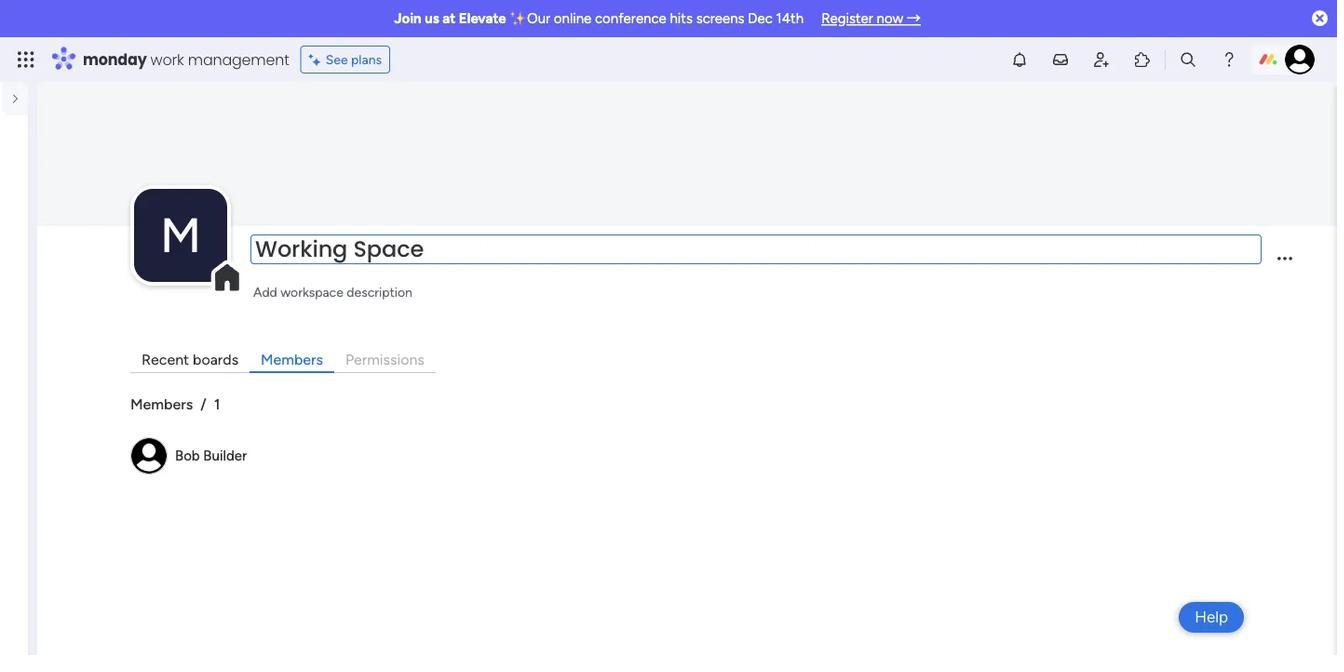 Task type: describe. For each thing, give the bounding box(es) containing it.
inbox image
[[1052, 50, 1070, 69]]

members / 1
[[130, 395, 220, 413]]

conference
[[595, 10, 667, 27]]

join us at elevate ✨ our online conference hits screens dec 14th
[[394, 10, 804, 27]]

select product image
[[17, 50, 35, 69]]

screens
[[696, 10, 745, 27]]

permissions
[[346, 351, 425, 368]]

us
[[425, 10, 439, 27]]

hits
[[670, 10, 693, 27]]

help image
[[1220, 50, 1239, 69]]

members for members / 1
[[130, 395, 193, 413]]

1
[[214, 395, 220, 413]]

our
[[527, 10, 551, 27]]

dec
[[748, 10, 773, 27]]

monday
[[83, 49, 147, 70]]

search everything image
[[1179, 50, 1198, 69]]

add
[[253, 284, 277, 300]]

monday work management
[[83, 49, 289, 70]]

bob builder
[[175, 448, 247, 464]]

/
[[201, 395, 207, 413]]

description
[[347, 284, 413, 300]]

register now →
[[822, 10, 921, 27]]

elevate
[[459, 10, 506, 27]]

plans
[[351, 52, 382, 68]]

apps image
[[1134, 50, 1152, 69]]

bob builder image
[[1286, 45, 1315, 75]]

14th
[[777, 10, 804, 27]]



Task type: locate. For each thing, give the bounding box(es) containing it.
✨
[[510, 10, 524, 27]]

join
[[394, 10, 422, 27]]

recent boards
[[142, 351, 239, 368]]

container image
[[18, 185, 36, 204]]

None field
[[251, 235, 1262, 264]]

work
[[151, 49, 184, 70]]

help button
[[1179, 603, 1245, 633]]

register
[[822, 10, 874, 27]]

see plans button
[[301, 46, 390, 74]]

register now → link
[[822, 10, 921, 27]]

members
[[261, 351, 323, 368], [130, 395, 193, 413]]

workspace image
[[134, 189, 227, 282]]

→
[[907, 10, 921, 27]]

option
[[0, 260, 28, 264]]

members left /
[[130, 395, 193, 413]]

invite members image
[[1093, 50, 1111, 69]]

see plans
[[326, 52, 382, 68]]

see
[[326, 52, 348, 68]]

now
[[877, 10, 904, 27]]

add workspace description
[[253, 284, 413, 300]]

members for members
[[261, 351, 323, 368]]

online
[[554, 10, 592, 27]]

workspace options image
[[19, 185, 37, 203]]

list box
[[0, 257, 37, 544]]

0 horizontal spatial members
[[130, 395, 193, 413]]

recent
[[142, 351, 189, 368]]

workspace
[[281, 284, 344, 300]]

notifications image
[[1011, 50, 1029, 69]]

management
[[188, 49, 289, 70]]

0 vertical spatial members
[[261, 351, 323, 368]]

members down workspace
[[261, 351, 323, 368]]

v2 ellipsis image
[[1278, 258, 1293, 273]]

1 vertical spatial members
[[130, 395, 193, 413]]

builder
[[203, 448, 247, 464]]

1 horizontal spatial members
[[261, 351, 323, 368]]

help
[[1195, 608, 1229, 627]]

m button
[[134, 189, 227, 282]]

bob
[[175, 448, 200, 464]]

at
[[443, 10, 456, 27]]

boards
[[193, 351, 239, 368]]

m
[[160, 206, 201, 264]]

bob builder link
[[175, 448, 247, 464]]



Task type: vqa. For each thing, say whether or not it's contained in the screenshot.
Administration
no



